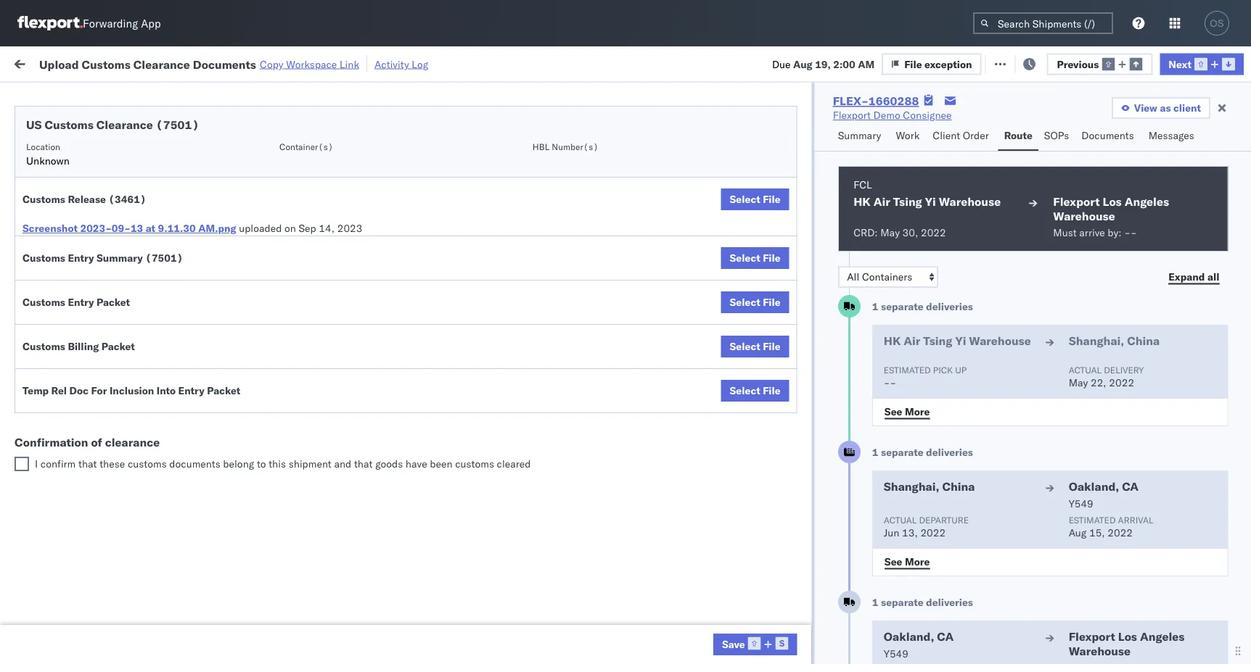 Task type: locate. For each thing, give the bounding box(es) containing it.
deliveries up the msdu7304509
[[926, 446, 973, 459]]

1 vertical spatial see more
[[884, 556, 930, 568]]

0 vertical spatial may
[[880, 226, 900, 239]]

4 cdt, from the top
[[278, 241, 301, 254]]

work inside work button
[[896, 129, 920, 142]]

2022 inside estimated arrival aug 15, 2022
[[1108, 527, 1133, 540]]

1 flex-1889466 from the top
[[801, 337, 877, 350]]

0 horizontal spatial oakland,
[[884, 630, 934, 645]]

lagerfeld left 2130384 at right
[[779, 625, 822, 637]]

lhuu7894563, uetu5238478 for confirm pickup from los angeles, ca
[[894, 401, 1043, 413]]

y549 down nyku9743990
[[884, 648, 908, 661]]

flex-2130387
[[801, 497, 877, 510], [801, 529, 877, 542], [801, 593, 877, 605]]

see more for hk
[[884, 405, 930, 418]]

5 ceau7522281, from the top
[[894, 305, 969, 318]]

3 lagerfeld from the top
[[779, 593, 822, 605]]

shanghai, china
[[1069, 334, 1160, 348], [884, 480, 975, 494]]

from inside confirm pickup from los angeles, ca
[[107, 393, 128, 406]]

1:00
[[234, 305, 256, 318]]

2 vertical spatial 1
[[872, 597, 878, 609]]

exception down search shipments (/) text field
[[1024, 56, 1072, 69]]

2 deliveries from the top
[[926, 446, 973, 459]]

workspace
[[286, 58, 337, 70]]

1 vertical spatial estimated
[[1069, 515, 1116, 526]]

0 vertical spatial upload
[[39, 57, 79, 71]]

numbers inside container numbers
[[894, 124, 930, 135]]

1 horizontal spatial yi
[[955, 334, 966, 348]]

14, up 23,
[[324, 369, 340, 382]]

1 vertical spatial dec
[[302, 401, 321, 414]]

numbers inside mbl/mawb numbers button
[[1041, 119, 1077, 130]]

1 horizontal spatial hk
[[884, 334, 901, 348]]

6:00
[[234, 401, 256, 414]]

(7501) down 9.11.30
[[145, 252, 183, 265]]

packet for customs entry packet
[[97, 296, 130, 309]]

forwarding app link
[[17, 16, 161, 30]]

2130387 up 1662119
[[833, 529, 877, 542]]

may left 22,
[[1069, 377, 1088, 389]]

angeles
[[1125, 195, 1169, 209], [1140, 630, 1185, 645]]

work inside import work button
[[158, 56, 183, 69]]

0 vertical spatial work
[[158, 56, 183, 69]]

flex-2130384
[[801, 625, 877, 637]]

1 vertical spatial (7501)
[[145, 252, 183, 265]]

1:59
[[234, 146, 256, 158], [234, 177, 256, 190], [234, 209, 256, 222], [234, 241, 256, 254], [234, 273, 256, 286], [234, 369, 256, 382], [234, 465, 256, 478]]

customs inside upload customs clearance documents
[[69, 297, 110, 310]]

pickup up 2023-
[[79, 201, 110, 214]]

5 1846748 from the top
[[833, 273, 877, 286]]

0 horizontal spatial may
[[880, 226, 900, 239]]

1 vertical spatial entry
[[68, 296, 94, 309]]

estimated pick up --
[[884, 365, 967, 389]]

5 schedule pickup from los angeles, ca button from the top
[[33, 456, 206, 487]]

jan for 30,
[[302, 625, 318, 637]]

1 vertical spatial packet
[[101, 340, 135, 353]]

9 resize handle column header from the left
[[1145, 113, 1163, 665]]

by: right filtered
[[52, 89, 66, 102]]

5 schedule from the top
[[33, 265, 76, 278]]

1 schedule delivery appointment button from the top
[[33, 144, 179, 160]]

1:59 am cdt, nov 5, 2022 for fifth schedule pickup from los angeles, ca link from the bottom of the page
[[234, 177, 362, 190]]

uetu5238478 for confirm pickup from los angeles, ca
[[972, 401, 1043, 413]]

1 confirm from the top
[[33, 393, 70, 406]]

estimated inside estimated arrival aug 15, 2022
[[1069, 515, 1116, 526]]

2 integration test account - karl lagerfeld from the top
[[633, 529, 822, 542]]

2023 for 7:30 pm cst, jan 30, 2023
[[339, 625, 364, 637]]

0 vertical spatial summary
[[838, 129, 881, 142]]

3 lhuu7894563, from the top
[[894, 401, 969, 413]]

4 lhuu7894563, from the top
[[894, 433, 969, 445]]

los inside confirm pickup from los angeles, ca
[[131, 393, 147, 406]]

cst, up 6:00 pm cst, dec 23, 2022 in the left bottom of the page
[[278, 369, 300, 382]]

cst,
[[278, 305, 300, 318], [278, 369, 300, 382], [277, 401, 300, 414], [278, 465, 300, 478], [277, 625, 300, 637]]

0 vertical spatial abcdefg78456546
[[989, 337, 1086, 350]]

7:30 pm cst, jan 30, 2023
[[234, 625, 364, 637]]

select file button for customs release (3461)
[[721, 189, 790, 211]]

file exception down search shipments (/) text field
[[1004, 56, 1072, 69]]

0 vertical spatial air
[[873, 195, 890, 209]]

2 karl from the top
[[757, 529, 776, 542]]

1 horizontal spatial customs
[[455, 458, 494, 471]]

pm for 7:30
[[258, 625, 274, 637]]

1 karl from the top
[[757, 497, 776, 510]]

flex-2130387 down flex-1893174
[[801, 497, 877, 510]]

3 lhuu7894563, uetu5238478 from the top
[[894, 401, 1043, 413]]

0 vertical spatial see more button
[[876, 401, 938, 423]]

entry
[[68, 252, 94, 265], [68, 296, 94, 309], [178, 385, 204, 397]]

clearance
[[105, 436, 160, 450]]

2022 inside actual delivery may 22, 2022
[[1109, 377, 1134, 389]]

0 horizontal spatial tsing
[[893, 195, 922, 209]]

yi up crd: may 30, 2022 in the top right of the page
[[925, 195, 936, 209]]

cst, for 23,
[[277, 401, 300, 414]]

file for customs entry packet
[[763, 296, 781, 309]]

estimated for -
[[884, 365, 931, 376]]

ocean fcl for confirm pickup from los angeles, ca link
[[444, 401, 495, 414]]

2 ocean fcl from the top
[[444, 273, 495, 286]]

3 select file from the top
[[730, 296, 781, 309]]

select
[[730, 193, 761, 206], [730, 252, 761, 265], [730, 296, 761, 309], [730, 340, 761, 353], [730, 385, 761, 397]]

mbl/mawb numbers button
[[981, 115, 1148, 130]]

1 separate deliveries
[[872, 301, 973, 313], [872, 446, 973, 459], [872, 597, 973, 609]]

hlxu6269489, for third schedule pickup from los angeles, ca link from the bottom of the page
[[971, 273, 1046, 286]]

documents button
[[1076, 123, 1143, 151]]

14, right sep on the top left of the page
[[319, 222, 335, 235]]

air up "crd:"
[[873, 195, 890, 209]]

1 horizontal spatial air
[[904, 334, 920, 348]]

dec for 23,
[[302, 401, 321, 414]]

2 vertical spatial flexport
[[1069, 630, 1115, 645]]

0 vertical spatial dec
[[303, 369, 322, 382]]

upload customs clearance documents button
[[33, 297, 206, 327]]

2130387 down 1893174 at bottom
[[833, 497, 877, 510]]

1 select file from the top
[[730, 193, 781, 206]]

numbers
[[1041, 119, 1077, 130], [894, 124, 930, 135]]

deliveries
[[926, 301, 973, 313], [926, 446, 973, 459], [926, 597, 973, 609]]

1 more from the top
[[905, 405, 930, 418]]

upload inside upload customs clearance documents
[[33, 297, 66, 310]]

flexport. image
[[17, 16, 83, 30]]

1 abcdefg78456546 from the top
[[989, 337, 1086, 350]]

at right 13
[[146, 222, 155, 235]]

cdt,
[[278, 146, 301, 158], [278, 177, 301, 190], [278, 209, 301, 222], [278, 241, 301, 254], [278, 273, 301, 286]]

4 5, from the top
[[325, 241, 334, 254]]

7 resize handle column header from the left
[[870, 113, 887, 665]]

0 horizontal spatial hk
[[853, 195, 870, 209]]

30,
[[902, 226, 918, 239], [321, 625, 336, 637]]

select file button for customs billing packet
[[721, 336, 790, 358]]

0 horizontal spatial that
[[78, 458, 97, 471]]

2 schedule delivery appointment from the top
[[33, 241, 179, 253]]

documents inside upload customs clearance documents
[[33, 312, 86, 324]]

up
[[955, 365, 967, 376]]

4 ocean fcl from the top
[[444, 369, 495, 382]]

1 vertical spatial oakland,
[[884, 630, 934, 645]]

1 select from the top
[[730, 193, 761, 206]]

1 horizontal spatial shanghai,
[[1069, 334, 1124, 348]]

customs up location
[[45, 118, 94, 132]]

flexport
[[833, 109, 871, 122], [1053, 195, 1100, 209], [1069, 630, 1115, 645]]

delivery
[[79, 145, 116, 158], [79, 241, 116, 253], [79, 368, 116, 381], [73, 432, 110, 445], [79, 624, 116, 637]]

resize handle column header
[[208, 113, 225, 665], [369, 113, 386, 665], [420, 113, 437, 665], [514, 113, 531, 665], [608, 113, 626, 665], [753, 113, 771, 665], [870, 113, 887, 665], [964, 113, 981, 665], [1145, 113, 1163, 665], [1225, 113, 1243, 665], [1240, 113, 1251, 665]]

5 1:59 am cdt, nov 5, 2022 from the top
[[234, 273, 362, 286]]

deliveries up nyku9743990
[[926, 597, 973, 609]]

1 separate deliveries up nyku9743990
[[872, 597, 973, 609]]

0 vertical spatial jan
[[303, 465, 319, 478]]

1:59 left sep on the top left of the page
[[234, 209, 256, 222]]

clearance inside upload customs clearance documents
[[112, 297, 159, 310]]

aug left 15,
[[1069, 527, 1087, 540]]

759
[[266, 56, 285, 69]]

aug
[[793, 58, 813, 70], [1069, 527, 1087, 540]]

estimated up 15,
[[1069, 515, 1116, 526]]

abcdefg78456546 for 6:00 pm cst, dec 23, 2022
[[989, 401, 1086, 414]]

0 horizontal spatial y549
[[884, 648, 908, 661]]

0 vertical spatial 14,
[[319, 222, 335, 235]]

0 vertical spatial at
[[288, 56, 297, 69]]

batch action
[[1171, 56, 1234, 69]]

6 ocean fcl from the top
[[444, 465, 495, 478]]

13, right this at the bottom left
[[322, 465, 337, 478]]

1 vertical spatial on
[[285, 222, 296, 235]]

pm for 6:00
[[258, 401, 274, 414]]

0 horizontal spatial file exception
[[905, 58, 972, 70]]

(7501)
[[156, 118, 199, 132], [145, 252, 183, 265]]

(7501) down upload customs clearance documents copy workspace link
[[156, 118, 199, 132]]

0 vertical spatial flexport
[[833, 109, 871, 122]]

entry for packet
[[68, 296, 94, 309]]

select file for temp rel doc for inclusion into entry packet
[[730, 385, 781, 397]]

cst, left 9,
[[278, 305, 300, 318]]

may right "crd:"
[[880, 226, 900, 239]]

Search Shipments (/) text field
[[973, 12, 1114, 34]]

packet up "6:00"
[[207, 385, 240, 397]]

select file button for temp rel doc for inclusion into entry packet
[[721, 380, 790, 402]]

1 vertical spatial flex-2130387
[[801, 529, 877, 542]]

select for customs billing packet
[[730, 340, 761, 353]]

schedule pickup from los angeles, ca for abcdefg78456546
[[33, 329, 196, 356]]

2 vertical spatial 2130387
[[833, 593, 877, 605]]

jan left and
[[303, 465, 319, 478]]

forwarding app
[[83, 16, 161, 30]]

1:59 am cdt, nov 5, 2022 for third schedule pickup from los angeles, ca link from the bottom of the page
[[234, 273, 362, 286]]

test123456
[[989, 146, 1050, 158], [989, 209, 1050, 222], [989, 241, 1050, 254]]

hk
[[853, 195, 870, 209], [884, 334, 901, 348]]

1 horizontal spatial that
[[354, 458, 373, 471]]

separate for hk
[[881, 301, 923, 313]]

0 horizontal spatial customs
[[128, 458, 167, 471]]

import work
[[122, 56, 183, 69]]

(0)
[[235, 56, 254, 69]]

on right the 205
[[355, 56, 366, 69]]

customs right the been
[[455, 458, 494, 471]]

4 flex-1846748 from the top
[[801, 241, 877, 254]]

0 horizontal spatial work
[[158, 56, 183, 69]]

documents right 'sops' button
[[1082, 129, 1134, 142]]

exception
[[1024, 56, 1072, 69], [925, 58, 972, 70]]

0 vertical spatial flex-2130387
[[801, 497, 877, 510]]

None checkbox
[[15, 457, 29, 472]]

0 vertical spatial see
[[884, 405, 902, 418]]

arrive
[[1079, 226, 1105, 239]]

1 ceau7522281, from the top
[[894, 145, 969, 158]]

that down confirmation of clearance
[[78, 458, 97, 471]]

4 karl from the top
[[757, 625, 776, 637]]

oakland, ca y549 right 2130384 at right
[[884, 630, 954, 661]]

1:59 am cst, jan 13, 2023
[[234, 465, 365, 478]]

location unknown
[[26, 141, 70, 167]]

maeu9408431
[[989, 497, 1062, 510]]

6 1:59 from the top
[[234, 369, 256, 382]]

3 1889466 from the top
[[833, 401, 877, 414]]

ocean fcl for fifth schedule pickup from los angeles, ca link from the bottom of the page
[[444, 177, 495, 190]]

3 select from the top
[[730, 296, 761, 309]]

1889466 for confirm pickup from los angeles, ca
[[833, 401, 877, 414]]

1 horizontal spatial file exception
[[1004, 56, 1072, 69]]

0 horizontal spatial china
[[942, 480, 975, 494]]

summary down demo
[[838, 129, 881, 142]]

1 vertical spatial shanghai, china
[[884, 480, 975, 494]]

i confirm that these customs documents belong to this shipment and that goods have been customs cleared
[[35, 458, 531, 471]]

pm
[[258, 401, 274, 414], [258, 625, 274, 637]]

select file button for customs entry packet
[[721, 292, 790, 314]]

see more button down estimated pick up --
[[876, 401, 938, 423]]

clearance for us customs clearance (7501)
[[96, 118, 153, 132]]

see more button for hk
[[876, 401, 938, 423]]

0 vertical spatial oakland, ca y549
[[1069, 480, 1139, 511]]

upload
[[39, 57, 79, 71], [33, 297, 66, 310]]

1:59 up "6:00"
[[234, 369, 256, 382]]

customs down clearance
[[128, 458, 167, 471]]

shanghai, down the msdu7304509
[[884, 480, 939, 494]]

3 schedule delivery appointment from the top
[[33, 368, 179, 381]]

ocean fcl for upload customs clearance documents link on the left top of page
[[444, 305, 495, 318]]

2 resize handle column header from the left
[[369, 113, 386, 665]]

hlxu6269489,
[[971, 145, 1046, 158], [971, 209, 1046, 222], [971, 241, 1046, 254], [971, 273, 1046, 286], [971, 305, 1046, 318]]

confirm inside button
[[33, 432, 70, 445]]

risk
[[300, 56, 317, 69]]

schedule delivery appointment link
[[33, 144, 179, 159], [33, 240, 179, 254], [33, 368, 179, 382], [33, 623, 179, 638]]

Search Work text field
[[764, 52, 922, 74]]

test123456 for third schedule delivery appointment button from the bottom of the page
[[989, 241, 1050, 254]]

1 vertical spatial deliveries
[[926, 446, 973, 459]]

work right import
[[158, 56, 183, 69]]

2 lhuu7894563, uetu5238478 from the top
[[894, 369, 1043, 381]]

2022
[[337, 146, 362, 158], [337, 177, 362, 190], [337, 209, 362, 222], [921, 226, 946, 239], [337, 241, 362, 254], [337, 273, 362, 286], [336, 305, 361, 318], [343, 369, 368, 382], [1109, 377, 1134, 389], [342, 401, 367, 414], [920, 527, 946, 540], [1108, 527, 1133, 540]]

summary down "09-"
[[97, 252, 143, 265]]

lagerfeld down the flex-1662119
[[779, 593, 822, 605]]

jan right 7:30
[[302, 625, 318, 637]]

1:59 left container(s)
[[234, 146, 256, 158]]

1 uetu5238478 from the top
[[972, 337, 1043, 350]]

schedule pickup from los angeles, ca button
[[33, 169, 206, 199], [33, 201, 206, 231], [33, 265, 206, 295], [33, 328, 206, 359], [33, 456, 206, 487]]

see more down jun
[[884, 556, 930, 568]]

tsing up the pick
[[923, 334, 952, 348]]

uetu5238478
[[972, 337, 1043, 350], [972, 369, 1043, 381], [972, 401, 1043, 413], [972, 433, 1043, 445]]

exception up consignee
[[925, 58, 972, 70]]

5 hlxu6269489, from the top
[[971, 305, 1046, 318]]

separate for shanghai,
[[881, 446, 923, 459]]

flex-2130384 button
[[778, 621, 880, 641], [778, 621, 880, 641]]

file for customs release (3461)
[[763, 193, 781, 206]]

hk up "crd:"
[[853, 195, 870, 209]]

0 vertical spatial y549
[[1069, 498, 1093, 511]]

2 1 from the top
[[872, 446, 878, 459]]

uetu5238478 for schedule delivery appointment
[[972, 369, 1043, 381]]

consignee
[[903, 109, 952, 122]]

2 vertical spatial documents
[[33, 312, 86, 324]]

packet right billing
[[101, 340, 135, 353]]

1 vertical spatial test123456
[[989, 209, 1050, 222]]

due aug 19, 2:00 am
[[772, 58, 875, 70]]

more down estimated pick up --
[[905, 405, 930, 418]]

cst, right to
[[278, 465, 300, 478]]

3 select file button from the top
[[721, 292, 790, 314]]

0 vertical spatial by:
[[52, 89, 66, 102]]

upload up customs billing packet
[[33, 297, 66, 310]]

schedule pickup from los angeles, ca link for abcdefg78456546
[[33, 328, 206, 357]]

doc
[[69, 385, 89, 397]]

1 vertical spatial hk air tsing yi warehouse
[[884, 334, 1031, 348]]

estimated inside estimated pick up --
[[884, 365, 931, 376]]

0 vertical spatial 13,
[[322, 465, 337, 478]]

1 horizontal spatial estimated
[[1069, 515, 1116, 526]]

3 flex-2130387 from the top
[[801, 593, 877, 605]]

1 horizontal spatial work
[[896, 129, 920, 142]]

1 horizontal spatial shanghai, china
[[1069, 334, 1160, 348]]

select file button for customs entry summary (7501)
[[721, 248, 790, 269]]

os button
[[1201, 7, 1234, 40]]

flexport up summary button
[[833, 109, 871, 122]]

order
[[963, 129, 989, 142]]

upload for upload customs clearance documents copy workspace link
[[39, 57, 79, 71]]

deliveries up the pick
[[926, 301, 973, 313]]

205 on track
[[333, 56, 393, 69]]

numbers right route
[[1041, 119, 1077, 130]]

integration
[[633, 497, 683, 510], [633, 529, 683, 542], [633, 593, 683, 605], [633, 625, 683, 637]]

2 vertical spatial gvcu5265864
[[894, 592, 966, 605]]

deliveries for china
[[926, 446, 973, 459]]

0 vertical spatial china
[[1127, 334, 1160, 348]]

previous
[[1057, 58, 1099, 70]]

1 horizontal spatial documents
[[193, 57, 256, 71]]

1 horizontal spatial tsing
[[923, 334, 952, 348]]

1 separate deliveries up the pick
[[872, 301, 973, 313]]

am up uploaded on the left of the page
[[258, 177, 275, 190]]

flexport demo consignee
[[833, 109, 952, 122]]

temp
[[23, 385, 49, 397]]

1 vertical spatial may
[[1069, 377, 1088, 389]]

clearance for upload customs clearance documents copy workspace link
[[133, 57, 190, 71]]

dec for 14,
[[303, 369, 322, 382]]

1 vertical spatial shanghai,
[[884, 480, 939, 494]]

1 vertical spatial by:
[[1108, 226, 1122, 239]]

0 vertical spatial 1 separate deliveries
[[872, 301, 973, 313]]

actual inside actual departure jun 13, 2022
[[884, 515, 917, 526]]

1 vertical spatial upload
[[33, 297, 66, 310]]

hk up estimated pick up --
[[884, 334, 901, 348]]

flex-1889466 for confirm pickup from los angeles, ca
[[801, 401, 877, 414]]

cst, for 13,
[[278, 465, 300, 478]]

10 resize handle column header from the left
[[1225, 113, 1243, 665]]

upload customs clearance documents copy workspace link
[[39, 57, 359, 71]]

am right belong
[[258, 465, 275, 478]]

more for air
[[905, 405, 930, 418]]

1 vertical spatial work
[[896, 129, 920, 142]]

0 horizontal spatial shanghai,
[[884, 480, 939, 494]]

tsing up crd: may 30, 2022 in the top right of the page
[[893, 195, 922, 209]]

confirm pickup from los angeles, ca button
[[33, 392, 206, 423]]

1 customs from the left
[[128, 458, 167, 471]]

5 ocean fcl from the top
[[444, 401, 495, 414]]

3 karl from the top
[[757, 593, 776, 605]]

more down actual departure jun 13, 2022
[[905, 556, 930, 568]]

1 horizontal spatial aug
[[1069, 527, 1087, 540]]

3 integration test account - karl lagerfeld from the top
[[633, 593, 822, 605]]

1 vertical spatial 2130387
[[833, 529, 877, 542]]

1:59 down uploaded on the left of the page
[[234, 241, 256, 254]]

see down estimated pick up --
[[884, 405, 902, 418]]

customs up screenshot
[[23, 193, 65, 206]]

entry down 2023-
[[68, 252, 94, 265]]

schedule
[[33, 145, 76, 158], [33, 169, 76, 182], [33, 201, 76, 214], [33, 241, 76, 253], [33, 265, 76, 278], [33, 329, 76, 342], [33, 368, 76, 381], [33, 457, 76, 470], [33, 624, 76, 637]]

cst, for 30,
[[277, 625, 300, 637]]

2 confirm from the top
[[33, 432, 70, 445]]

am right 1:00
[[258, 305, 275, 318]]

1 1889466 from the top
[[833, 337, 877, 350]]

am
[[858, 58, 875, 70], [258, 146, 275, 158], [258, 177, 275, 190], [258, 209, 275, 222], [258, 241, 275, 254], [258, 273, 275, 286], [258, 305, 275, 318], [258, 369, 275, 382], [258, 465, 275, 478]]

am left sep on the top left of the page
[[258, 209, 275, 222]]

2 vertical spatial 1 separate deliveries
[[872, 597, 973, 609]]

china up delivery
[[1127, 334, 1160, 348]]

1 test123456 from the top
[[989, 146, 1050, 158]]

file exception up consignee
[[905, 58, 972, 70]]

3 account from the top
[[708, 593, 746, 605]]

karl
[[757, 497, 776, 510], [757, 529, 776, 542], [757, 593, 776, 605], [757, 625, 776, 637]]

schedule delivery appointment link for third schedule delivery appointment button from the bottom of the page
[[33, 240, 179, 254]]

0 vertical spatial shanghai,
[[1069, 334, 1124, 348]]

2 vertical spatial abcdefg78456546
[[989, 401, 1086, 414]]

confirmation
[[15, 436, 88, 450]]

air up estimated pick up --
[[904, 334, 920, 348]]

confirm inside confirm pickup from los angeles, ca
[[33, 393, 70, 406]]

actual inside actual delivery may 22, 2022
[[1069, 365, 1102, 376]]

2 horizontal spatial documents
[[1082, 129, 1134, 142]]

my work
[[15, 53, 79, 73]]

6 resize handle column header from the left
[[753, 113, 771, 665]]

1 resize handle column header from the left
[[208, 113, 225, 665]]

abcd1234560
[[894, 560, 966, 573]]

1 flex-2130387 from the top
[[801, 497, 877, 510]]

hbl
[[533, 141, 550, 152]]

1 vertical spatial aug
[[1069, 527, 1087, 540]]

fcl
[[477, 177, 495, 190], [853, 179, 872, 191], [477, 273, 495, 286], [477, 305, 495, 318], [477, 369, 495, 382], [477, 401, 495, 414], [477, 465, 495, 478], [477, 625, 495, 637]]

schedule pickup from los angeles, ca link for test123456
[[33, 201, 206, 230]]

4 select file button from the top
[[721, 336, 790, 358]]

205
[[333, 56, 352, 69]]

packet down the customs entry summary (7501)
[[97, 296, 130, 309]]

clearance down the customs entry summary (7501)
[[112, 297, 159, 310]]

actual up jun
[[884, 515, 917, 526]]

2 select file from the top
[[730, 252, 781, 265]]

see down jun
[[884, 556, 902, 568]]

1:59 up 1:00
[[234, 273, 256, 286]]

for
[[91, 385, 107, 397]]

1 horizontal spatial oakland, ca y549
[[1069, 480, 1139, 511]]

2 account from the top
[[708, 529, 746, 542]]

lhuu7894563,
[[894, 337, 969, 350], [894, 369, 969, 381], [894, 401, 969, 413], [894, 433, 969, 445]]

pm right 7:30
[[258, 625, 274, 637]]

select file for customs billing packet
[[730, 340, 781, 353]]

1 5, from the top
[[325, 146, 334, 158]]

lagerfeld down flex-1893174
[[779, 497, 822, 510]]

1 separate deliveries for air
[[872, 301, 973, 313]]

i
[[35, 458, 38, 471]]

see more down estimated pick up --
[[884, 405, 930, 418]]

1893174
[[833, 465, 877, 478]]

3 abcdefg78456546 from the top
[[989, 401, 1086, 414]]

nyku9743990
[[894, 624, 966, 637]]

4 select from the top
[[730, 340, 761, 353]]

0 horizontal spatial documents
[[33, 312, 86, 324]]

pm right "6:00"
[[258, 401, 274, 414]]

1 horizontal spatial summary
[[838, 129, 881, 142]]

documents for upload customs clearance documents copy workspace link
[[193, 57, 256, 71]]

lhuu7894563, uetu5238478
[[894, 337, 1043, 350], [894, 369, 1043, 381], [894, 401, 1043, 413], [894, 433, 1043, 445]]

flex-1846748 button
[[778, 142, 880, 162], [778, 142, 880, 162], [778, 174, 880, 194], [778, 174, 880, 194], [778, 206, 880, 226], [778, 206, 880, 226], [778, 238, 880, 258], [778, 238, 880, 258], [778, 270, 880, 290], [778, 270, 880, 290], [778, 302, 880, 322], [778, 302, 880, 322]]

dec up 6:00 pm cst, dec 23, 2022 in the left bottom of the page
[[303, 369, 322, 382]]

0 vertical spatial deliveries
[[926, 301, 973, 313]]

1 vertical spatial documents
[[1082, 129, 1134, 142]]

packet for customs billing packet
[[101, 340, 135, 353]]

ceau7522281, hlxu6269489, hlxu8034992
[[894, 145, 1119, 158], [894, 209, 1119, 222], [894, 241, 1119, 254], [894, 273, 1119, 286], [894, 305, 1119, 318]]

2 1846748 from the top
[[833, 177, 877, 190]]

may
[[880, 226, 900, 239], [1069, 377, 1088, 389]]

clearance down app
[[133, 57, 190, 71]]

on left sep on the top left of the page
[[285, 222, 296, 235]]

5 select file button from the top
[[721, 380, 790, 402]]

see for shanghai,
[[884, 556, 902, 568]]

1 see from the top
[[884, 405, 902, 418]]

aug inside estimated arrival aug 15, 2022
[[1069, 527, 1087, 540]]

flex-1889466 for schedule pickup from los angeles, ca
[[801, 337, 877, 350]]

flex-1889466 button
[[778, 334, 880, 354], [778, 334, 880, 354], [778, 365, 880, 386], [778, 365, 880, 386], [778, 397, 880, 418], [778, 397, 880, 418], [778, 429, 880, 450], [778, 429, 880, 450]]

4 select file from the top
[[730, 340, 781, 353]]

13, right jun
[[902, 527, 918, 540]]

2 vertical spatial deliveries
[[926, 597, 973, 609]]

1 see more button from the top
[[876, 401, 938, 423]]

1 lagerfeld from the top
[[779, 497, 822, 510]]

customs entry summary (7501)
[[23, 252, 183, 265]]

4 1889466 from the top
[[833, 433, 877, 446]]

shanghai, china down the msdu7304509
[[884, 480, 975, 494]]

0 vertical spatial confirm
[[33, 393, 70, 406]]

flex-1889466 for schedule delivery appointment
[[801, 369, 877, 382]]

at
[[288, 56, 297, 69], [146, 222, 155, 235]]

batch action button
[[1148, 52, 1243, 74]]

see more button down jun
[[876, 552, 938, 573]]

schedule delivery appointment for 2nd schedule delivery appointment button from the bottom of the page
[[33, 368, 179, 381]]

2 customs from the left
[[455, 458, 494, 471]]

1 vertical spatial air
[[904, 334, 920, 348]]

numbers down container
[[894, 124, 930, 135]]

1 horizontal spatial y549
[[1069, 498, 1093, 511]]

0 horizontal spatial shanghai, china
[[884, 480, 975, 494]]

0 vertical spatial yi
[[925, 195, 936, 209]]

(3461)
[[108, 193, 146, 206]]

cst, down '1:59 am cst, dec 14, 2022'
[[277, 401, 300, 414]]

2 flex-1846748 from the top
[[801, 177, 877, 190]]

3 ceau7522281, hlxu6269489, hlxu8034992 from the top
[[894, 241, 1119, 254]]

flexport demo consignee link
[[833, 108, 952, 123]]

entry up customs billing packet
[[68, 296, 94, 309]]

1 vertical spatial y549
[[884, 648, 908, 661]]



Task type: vqa. For each thing, say whether or not it's contained in the screenshot.
bottom COMPLETED
no



Task type: describe. For each thing, give the bounding box(es) containing it.
activity log button
[[375, 55, 428, 73]]

4 ceau7522281, from the top
[[894, 273, 969, 286]]

13, inside actual departure jun 13, 2022
[[902, 527, 918, 540]]

confirm pickup from los angeles, ca
[[33, 393, 190, 420]]

3 hlxu6269489, from the top
[[971, 241, 1046, 254]]

1:59 am cdt, nov 5, 2022 for schedule pickup from los angeles, ca link related to test123456
[[234, 209, 362, 222]]

workitem button
[[9, 115, 211, 130]]

inclusion
[[110, 385, 154, 397]]

ca up temp
[[33, 344, 47, 356]]

7 1:59 from the top
[[234, 465, 256, 478]]

container numbers button
[[887, 110, 967, 136]]

2 hlxu8034992 from the top
[[1048, 209, 1119, 222]]

schedule delivery appointment for third schedule delivery appointment button from the bottom of the page
[[33, 241, 179, 253]]

23,
[[324, 401, 339, 414]]

client order button
[[927, 123, 999, 151]]

select for customs release (3461)
[[730, 193, 761, 206]]

clearance for upload customs clearance documents
[[112, 297, 159, 310]]

1 schedule from the top
[[33, 145, 76, 158]]

0 vertical spatial hk
[[853, 195, 870, 209]]

3 1 from the top
[[872, 597, 878, 609]]

schedule pickup from los angeles, ca for test123456
[[33, 201, 196, 229]]

actual for jun
[[884, 515, 917, 526]]

1 integration from the top
[[633, 497, 683, 510]]

1 vertical spatial 14,
[[324, 369, 340, 382]]

screenshot 2023-09-13 at 9.11.30 am.png uploaded on sep 14, 2023
[[23, 222, 363, 235]]

8 schedule from the top
[[33, 457, 76, 470]]

goods
[[375, 458, 403, 471]]

1 separate deliveries for china
[[872, 446, 973, 459]]

1 1:59 am cdt, nov 5, 2022 from the top
[[234, 146, 362, 158]]

ca down i
[[33, 471, 47, 484]]

7 schedule from the top
[[33, 368, 76, 381]]

0 vertical spatial angeles
[[1125, 195, 1169, 209]]

1889466 for schedule delivery appointment
[[833, 369, 877, 382]]

5 resize handle column header from the left
[[608, 113, 626, 665]]

11 resize handle column header from the left
[[1240, 113, 1251, 665]]

ocean fcl for third schedule pickup from los angeles, ca link from the bottom of the page
[[444, 273, 495, 286]]

location
[[26, 141, 60, 152]]

7:30
[[234, 625, 256, 637]]

upload customs clearance documents
[[33, 297, 159, 324]]

0 horizontal spatial yi
[[925, 195, 936, 209]]

customs down "forwarding"
[[82, 57, 131, 71]]

ca down unknown
[[33, 184, 47, 197]]

pickup down the customs entry summary (7501)
[[79, 265, 110, 278]]

file for customs billing packet
[[763, 340, 781, 353]]

2 gvcu5265864 from the top
[[894, 528, 966, 541]]

ca up the customs entry packet
[[33, 280, 47, 293]]

am up 1:00 am cst, nov 9, 2022
[[258, 273, 275, 286]]

1 flex-1846748 from the top
[[801, 146, 877, 158]]

previous button
[[1047, 53, 1153, 75]]

actual delivery may 22, 2022
[[1069, 365, 1144, 389]]

activity
[[375, 58, 409, 70]]

test123456 for first schedule delivery appointment button from the top
[[989, 146, 1050, 158]]

actual for may
[[1069, 365, 1102, 376]]

5 5, from the top
[[325, 273, 334, 286]]

activity log
[[375, 58, 428, 70]]

cst, for 9,
[[278, 305, 300, 318]]

lhuu7894563, for schedule pickup from los angeles, ca
[[894, 337, 969, 350]]

2 5, from the top
[[325, 177, 334, 190]]

temp rel doc for inclusion into entry packet
[[23, 385, 240, 397]]

pickup down of
[[79, 457, 110, 470]]

0 vertical spatial hk air tsing yi warehouse
[[853, 195, 1001, 209]]

see more button for shanghai,
[[876, 552, 938, 573]]

customs up customs billing packet
[[23, 296, 65, 309]]

lhuu7894563, for schedule delivery appointment
[[894, 369, 969, 381]]

1 vertical spatial yi
[[955, 334, 966, 348]]

arrival
[[1118, 515, 1153, 526]]

upload for upload customs clearance documents
[[33, 297, 66, 310]]

message
[[195, 56, 235, 69]]

ca down customs release (3461)
[[33, 216, 47, 229]]

estimated for 15,
[[1069, 515, 1116, 526]]

crd: may 30, 2022
[[853, 226, 946, 239]]

confirm for confirm delivery
[[33, 432, 70, 445]]

4 schedule from the top
[[33, 241, 76, 253]]

1 vertical spatial angeles
[[1140, 630, 1185, 645]]

0 horizontal spatial exception
[[925, 58, 972, 70]]

2 schedule from the top
[[33, 169, 76, 182]]

flex-1660288 link
[[833, 94, 919, 108]]

actual departure jun 13, 2022
[[884, 515, 969, 540]]

1 ceau7522281, hlxu6269489, hlxu8034992 from the top
[[894, 145, 1119, 158]]

batch
[[1171, 56, 1199, 69]]

cleared
[[497, 458, 531, 471]]

4 flex-1889466 from the top
[[801, 433, 877, 446]]

lhuu7894563, uetu5238478 for schedule pickup from los angeles, ca
[[894, 337, 1043, 350]]

ocean fcl for maeu9736123's schedule pickup from los angeles, ca link
[[444, 465, 495, 478]]

22,
[[1091, 377, 1106, 389]]

am up 6:00 pm cst, dec 23, 2022 in the left bottom of the page
[[258, 369, 275, 382]]

1 for hk air tsing yi warehouse
[[872, 301, 878, 313]]

sops
[[1044, 129, 1069, 142]]

4 hlxu8034992 from the top
[[1048, 273, 1119, 286]]

expand all
[[1168, 270, 1219, 283]]

3 schedule pickup from los angeles, ca from the top
[[33, 265, 196, 293]]

1 schedule pickup from los angeles, ca button from the top
[[33, 169, 206, 199]]

see for hk
[[884, 405, 902, 418]]

crd:
[[853, 226, 878, 239]]

file for customs entry summary (7501)
[[763, 252, 781, 265]]

delivery inside button
[[73, 432, 110, 445]]

been
[[430, 458, 453, 471]]

2 2130387 from the top
[[833, 529, 877, 542]]

more for china
[[905, 556, 930, 568]]

lhuu7894563, uetu5238478 for schedule delivery appointment
[[894, 369, 1043, 381]]

schedule delivery appointment link for first schedule delivery appointment button from the top
[[33, 144, 179, 159]]

3 1 separate deliveries from the top
[[872, 597, 973, 609]]

1 1:59 from the top
[[234, 146, 256, 158]]

log
[[412, 58, 428, 70]]

belong
[[223, 458, 254, 471]]

confirmation of clearance
[[15, 436, 160, 450]]

flex
[[778, 119, 794, 130]]

schedule delivery appointment link for fourth schedule delivery appointment button from the top of the page
[[33, 623, 179, 638]]

0 vertical spatial 30,
[[902, 226, 918, 239]]

import work button
[[116, 46, 189, 79]]

may inside actual delivery may 22, 2022
[[1069, 377, 1088, 389]]

3 appointment from the top
[[119, 368, 179, 381]]

3 schedule delivery appointment button from the top
[[33, 368, 179, 384]]

schedule pickup from los angeles, ca link for maeu9736123
[[33, 456, 206, 485]]

1 vertical spatial china
[[942, 480, 975, 494]]

1 horizontal spatial exception
[[1024, 56, 1072, 69]]

1 vertical spatial flexport los angeles warehouse
[[1069, 630, 1185, 659]]

1 1846748 from the top
[[833, 146, 877, 158]]

2023 for 1:59 am cst, jan 13, 2023
[[340, 465, 365, 478]]

2022 inside actual departure jun 13, 2022
[[920, 527, 946, 540]]

mbl/mawb
[[989, 119, 1039, 130]]

3 1:59 from the top
[[234, 209, 256, 222]]

filtered
[[15, 89, 50, 102]]

client order
[[933, 129, 989, 142]]

hlxu6269489, for schedule pickup from los angeles, ca link related to test123456
[[971, 209, 1046, 222]]

to
[[257, 458, 266, 471]]

5 1:59 from the top
[[234, 273, 256, 286]]

view as client
[[1134, 102, 1201, 114]]

1 account from the top
[[708, 497, 746, 510]]

3 schedule from the top
[[33, 201, 76, 214]]

ca inside confirm pickup from los angeles, ca
[[33, 408, 47, 420]]

0 horizontal spatial oakland, ca y549
[[884, 630, 954, 661]]

4 integration test account - karl lagerfeld from the top
[[633, 625, 822, 637]]

1 horizontal spatial at
[[288, 56, 297, 69]]

confirm for confirm pickup from los angeles, ca
[[33, 393, 70, 406]]

1662119
[[833, 561, 877, 573]]

messages
[[1149, 129, 1195, 142]]

jun
[[884, 527, 899, 540]]

1 hlxu8034992 from the top
[[1048, 145, 1119, 158]]

customs left billing
[[23, 340, 65, 353]]

container
[[894, 113, 933, 124]]

schedule delivery appointment for fourth schedule delivery appointment button from the top of the page
[[33, 624, 179, 637]]

uetu5238478 for schedule pickup from los angeles, ca
[[972, 337, 1043, 350]]

1889466 for schedule pickup from los angeles, ca
[[833, 337, 877, 350]]

forwarding
[[83, 16, 138, 30]]

4 lhuu7894563, uetu5238478 from the top
[[894, 433, 1043, 445]]

pickup down upload customs clearance documents
[[79, 329, 110, 342]]

messages button
[[1143, 123, 1202, 151]]

select file for customs release (3461)
[[730, 193, 781, 206]]

2 1:59 from the top
[[234, 177, 256, 190]]

must
[[1053, 226, 1077, 239]]

3 schedule pickup from los angeles, ca link from the top
[[33, 265, 206, 294]]

2:00
[[834, 58, 856, 70]]

summary button
[[832, 123, 890, 151]]

rel
[[51, 385, 67, 397]]

1 that from the left
[[78, 458, 97, 471]]

9,
[[324, 305, 334, 318]]

3 cdt, from the top
[[278, 209, 301, 222]]

0 vertical spatial shanghai, china
[[1069, 334, 1160, 348]]

schedule delivery appointment for first schedule delivery appointment button from the top
[[33, 145, 179, 158]]

select file for customs entry packet
[[730, 296, 781, 309]]

1 hlxu6269489, from the top
[[971, 145, 1046, 158]]

upload customs clearance documents link
[[33, 297, 206, 326]]

2 ceau7522281, hlxu6269489, hlxu8034992 from the top
[[894, 209, 1119, 222]]

flex id
[[778, 119, 806, 130]]

this
[[269, 458, 286, 471]]

schedule delivery appointment link for 2nd schedule delivery appointment button from the bottom of the page
[[33, 368, 179, 382]]

select for customs entry packet
[[730, 296, 761, 309]]

0 horizontal spatial on
[[285, 222, 296, 235]]

uploaded
[[239, 222, 282, 235]]

departure
[[919, 515, 969, 526]]

0 horizontal spatial at
[[146, 222, 155, 235]]

import
[[122, 56, 155, 69]]

pickup up release
[[79, 169, 110, 182]]

0 vertical spatial on
[[355, 56, 366, 69]]

schedule pickup from los angeles, ca for maeu9736123
[[33, 457, 196, 484]]

1 horizontal spatial by:
[[1108, 226, 1122, 239]]

numbers for mbl/mawb numbers
[[1041, 119, 1077, 130]]

1:59 am cst, dec 14, 2022
[[234, 369, 368, 382]]

1 integration test account - karl lagerfeld from the top
[[633, 497, 822, 510]]

2 vertical spatial packet
[[207, 385, 240, 397]]

customs down screenshot
[[23, 252, 65, 265]]

save button
[[713, 634, 797, 656]]

0 vertical spatial aug
[[793, 58, 813, 70]]

ca up arrival at right
[[1122, 480, 1139, 494]]

8 resize handle column header from the left
[[964, 113, 981, 665]]

sep
[[299, 222, 316, 235]]

summary inside button
[[838, 129, 881, 142]]

am left container(s)
[[258, 146, 275, 158]]

1660288
[[869, 94, 919, 108]]

select for customs entry summary (7501)
[[730, 252, 761, 265]]

2 lagerfeld from the top
[[779, 529, 822, 542]]

cst, for 14,
[[278, 369, 300, 382]]

am right 2:00 in the top right of the page
[[858, 58, 875, 70]]

must arrive by: --
[[1053, 226, 1137, 239]]

client
[[1174, 102, 1201, 114]]

09-
[[112, 222, 131, 235]]

3 flex-1846748 from the top
[[801, 209, 877, 222]]

4 integration from the top
[[633, 625, 683, 637]]

zimu3048342
[[989, 625, 1058, 637]]

19,
[[815, 58, 831, 70]]

7 ocean fcl from the top
[[444, 625, 495, 637]]

customs billing packet
[[23, 340, 135, 353]]

5 ceau7522281, hlxu6269489, hlxu8034992 from the top
[[894, 305, 1119, 318]]

jan for 13,
[[303, 465, 319, 478]]

select for temp rel doc for inclusion into entry packet
[[730, 385, 761, 397]]

unknown
[[26, 155, 70, 167]]

2 test123456 from the top
[[989, 209, 1050, 222]]

schedule pickup from los angeles, ca button for maeu9736123
[[33, 456, 206, 487]]

4 appointment from the top
[[119, 624, 179, 637]]

(7501) for us customs clearance (7501)
[[156, 118, 199, 132]]

2 appointment from the top
[[119, 241, 179, 253]]

pickup inside confirm pickup from los angeles, ca
[[73, 393, 104, 406]]

2 vertical spatial entry
[[178, 385, 204, 397]]

1 cdt, from the top
[[278, 146, 301, 158]]

schedule pickup from los angeles, ca button for test123456
[[33, 201, 206, 231]]

1 vertical spatial flexport
[[1053, 195, 1100, 209]]

1846748 for fifth schedule pickup from los angeles, ca link from the bottom of the page
[[833, 177, 877, 190]]

1 horizontal spatial oakland,
[[1069, 480, 1119, 494]]

my
[[15, 53, 38, 73]]

1846748 for schedule pickup from los angeles, ca link related to test123456
[[833, 209, 877, 222]]

1 vertical spatial summary
[[97, 252, 143, 265]]

lhuu7894563, for confirm pickup from los angeles, ca
[[894, 401, 969, 413]]

message (0)
[[195, 56, 254, 69]]

3 separate from the top
[[881, 597, 923, 609]]

container numbers
[[894, 113, 933, 135]]

work
[[42, 53, 79, 73]]

deliveries for air
[[926, 301, 973, 313]]

1 2130387 from the top
[[833, 497, 877, 510]]

container(s)
[[279, 141, 333, 152]]

1 gvcu5265864 from the top
[[894, 497, 966, 509]]

customs entry packet
[[23, 296, 130, 309]]

documents for upload customs clearance documents
[[33, 312, 86, 324]]

0 vertical spatial flexport los angeles warehouse
[[1053, 195, 1169, 224]]

2 that from the left
[[354, 458, 373, 471]]

hbl number(s)
[[533, 141, 599, 152]]

delivery
[[1104, 365, 1144, 376]]

entry for summary
[[68, 252, 94, 265]]

(7501) for customs entry summary (7501)
[[145, 252, 183, 265]]

3 resize handle column header from the left
[[420, 113, 437, 665]]

3 2130387 from the top
[[833, 593, 877, 605]]

angeles, inside confirm pickup from los angeles, ca
[[150, 393, 190, 406]]

5 cdt, from the top
[[278, 273, 301, 286]]

4 account from the top
[[708, 625, 746, 637]]

estimated arrival aug 15, 2022
[[1069, 515, 1153, 540]]

3 hlxu8034992 from the top
[[1048, 241, 1119, 254]]

6 flex-1846748 from the top
[[801, 305, 877, 318]]

3 deliveries from the top
[[926, 597, 973, 609]]

abcdefg78456546 for 1:59 am cst, dec 14, 2022
[[989, 369, 1086, 382]]

1846748 for third schedule pickup from los angeles, ca link from the bottom of the page
[[833, 273, 877, 286]]

4 lagerfeld from the top
[[779, 625, 822, 637]]

1 schedule pickup from los angeles, ca from the top
[[33, 169, 196, 197]]

2023-
[[80, 222, 112, 235]]

1846748 for upload customs clearance documents link on the left top of page
[[833, 305, 877, 318]]

0 vertical spatial 2023
[[337, 222, 363, 235]]

1 horizontal spatial china
[[1127, 334, 1160, 348]]

9.11.30
[[158, 222, 196, 235]]

4 uetu5238478 from the top
[[972, 433, 1043, 445]]

4 1:59 from the top
[[234, 241, 256, 254]]

expand all button
[[1160, 266, 1228, 288]]

4 1846748 from the top
[[833, 241, 877, 254]]

9 schedule from the top
[[33, 624, 76, 637]]

am.png
[[198, 222, 236, 235]]

3 ceau7522281, from the top
[[894, 241, 969, 254]]

3 integration from the top
[[633, 593, 683, 605]]

numbers for container numbers
[[894, 124, 930, 135]]

see more for shanghai,
[[884, 556, 930, 568]]

select file for customs entry summary (7501)
[[730, 252, 781, 265]]

1 for shanghai, china
[[872, 446, 878, 459]]

ca down "abcd1234560"
[[937, 630, 954, 645]]

copy
[[260, 58, 284, 70]]

hlxu6269489, for upload customs clearance documents link on the left top of page
[[971, 305, 1046, 318]]

2 integration from the top
[[633, 529, 683, 542]]

0 horizontal spatial by:
[[52, 89, 66, 102]]

am down uploaded on the left of the page
[[258, 241, 275, 254]]

0 horizontal spatial 30,
[[321, 625, 336, 637]]

link
[[340, 58, 359, 70]]

2 flex-2130387 from the top
[[801, 529, 877, 542]]

2 ceau7522281, from the top
[[894, 209, 969, 222]]



